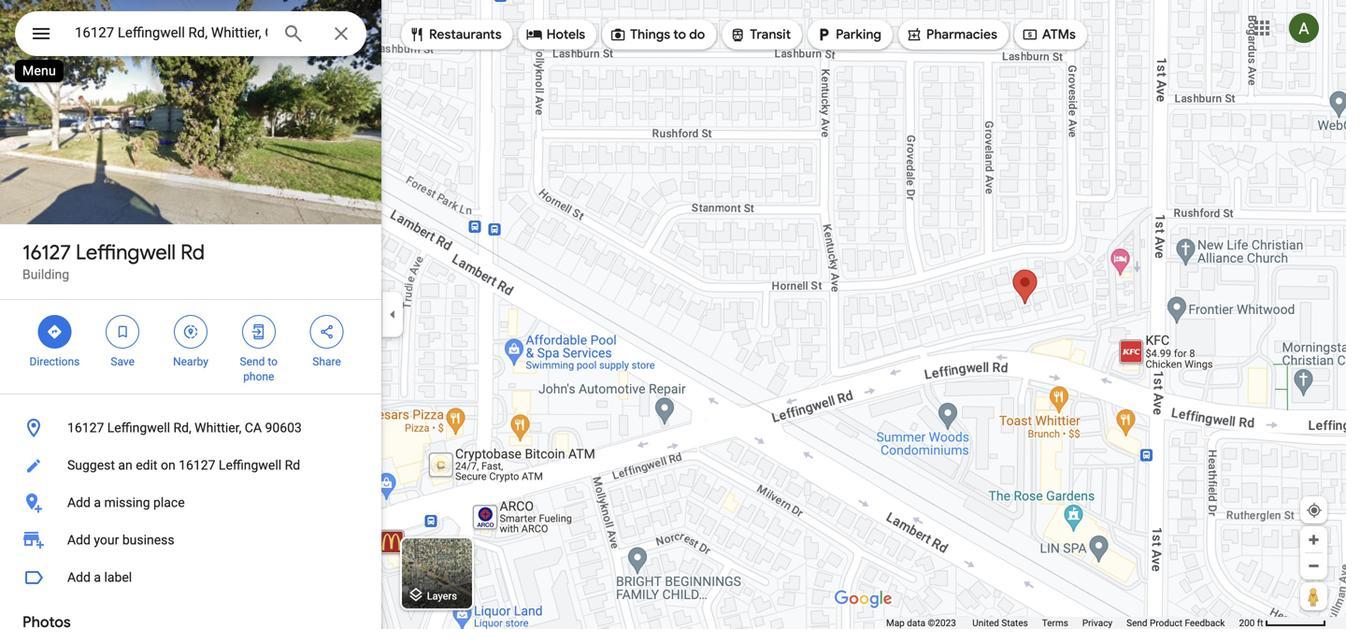 Task type: describe. For each thing, give the bounding box(es) containing it.
16127 leffingwell rd, whittier, ca 90603 button
[[0, 410, 382, 447]]

on
[[161, 458, 175, 473]]

product
[[1150, 618, 1183, 629]]

16127 for rd
[[22, 239, 71, 266]]

©2023
[[928, 618, 956, 629]]

phone
[[243, 370, 274, 383]]

united states
[[973, 618, 1028, 629]]

 restaurants
[[409, 24, 502, 45]]

leffingwell inside button
[[219, 458, 282, 473]]


[[610, 24, 627, 45]]

transit
[[750, 26, 791, 43]]

suggest an edit on 16127 leffingwell rd
[[67, 458, 300, 473]]


[[815, 24, 832, 45]]

whittier,
[[195, 420, 242, 436]]

none field inside 16127 leffingwell rd, whittier, ca 90603 field
[[75, 22, 267, 44]]

things
[[630, 26, 670, 43]]


[[114, 322, 131, 342]]

 parking
[[815, 24, 882, 45]]

16127 for rd,
[[67, 420, 104, 436]]

parking
[[836, 26, 882, 43]]

united states button
[[973, 617, 1028, 629]]

 things to do
[[610, 24, 705, 45]]

leffingwell for rd,
[[107, 420, 170, 436]]

16127 leffingwell rd, whittier, ca 90603
[[67, 420, 302, 436]]

16127 leffingwell rd building
[[22, 239, 205, 282]]


[[906, 24, 923, 45]]


[[250, 322, 267, 342]]

a for missing
[[94, 495, 101, 511]]

google account: angela cha  
(angela.cha@adept.ai) image
[[1289, 13, 1319, 43]]

send for send to phone
[[240, 355, 265, 368]]

rd inside button
[[285, 458, 300, 473]]

add for add a missing place
[[67, 495, 91, 511]]

privacy
[[1083, 618, 1113, 629]]

a for label
[[94, 570, 101, 585]]

map data ©2023
[[886, 618, 959, 629]]


[[46, 322, 63, 342]]

16127 Leffingwell Rd, Whittier, CA 90603 field
[[15, 11, 367, 56]]

send product feedback
[[1127, 618, 1225, 629]]

16127 inside button
[[179, 458, 215, 473]]

do
[[689, 26, 705, 43]]

footer inside google maps element
[[886, 617, 1239, 629]]


[[1022, 24, 1039, 45]]

collapse side panel image
[[382, 304, 403, 325]]

200 ft
[[1239, 618, 1264, 629]]

16127 leffingwell rd main content
[[0, 0, 382, 629]]

add your business link
[[0, 522, 382, 559]]

send for send product feedback
[[1127, 618, 1148, 629]]

show your location image
[[1306, 502, 1323, 519]]

actions for 16127 leffingwell rd region
[[0, 300, 382, 394]]


[[526, 24, 543, 45]]


[[730, 24, 746, 45]]

200
[[1239, 618, 1255, 629]]

send to phone
[[240, 355, 278, 383]]

 pharmacies
[[906, 24, 998, 45]]

to inside the 'send to phone'
[[268, 355, 278, 368]]

an
[[118, 458, 133, 473]]

200 ft button
[[1239, 618, 1327, 629]]

ft
[[1257, 618, 1264, 629]]

missing
[[104, 495, 150, 511]]

label
[[104, 570, 132, 585]]

to inside  things to do
[[674, 26, 686, 43]]



Task type: vqa. For each thing, say whether or not it's contained in the screenshot.
States)
no



Task type: locate. For each thing, give the bounding box(es) containing it.
add a label button
[[0, 559, 382, 597]]

1 vertical spatial to
[[268, 355, 278, 368]]

data
[[907, 618, 926, 629]]

leffingwell
[[76, 239, 176, 266], [107, 420, 170, 436], [219, 458, 282, 473]]

0 vertical spatial rd
[[181, 239, 205, 266]]

footer containing map data ©2023
[[886, 617, 1239, 629]]


[[30, 20, 52, 47]]

2 vertical spatial add
[[67, 570, 91, 585]]

add for add your business
[[67, 533, 91, 548]]

a inside add a missing place button
[[94, 495, 101, 511]]

0 horizontal spatial rd
[[181, 239, 205, 266]]

1 vertical spatial 16127
[[67, 420, 104, 436]]

 atms
[[1022, 24, 1076, 45]]

atms
[[1043, 26, 1076, 43]]

add
[[67, 495, 91, 511], [67, 533, 91, 548], [67, 570, 91, 585]]

16127 inside 16127 leffingwell rd building
[[22, 239, 71, 266]]

1 add from the top
[[67, 495, 91, 511]]

leffingwell inside 16127 leffingwell rd building
[[76, 239, 176, 266]]

rd up 
[[181, 239, 205, 266]]


[[318, 322, 335, 342]]

layers
[[427, 590, 457, 602]]

16127 up the building in the left of the page
[[22, 239, 71, 266]]

 button
[[15, 11, 67, 60]]

leffingwell up 
[[76, 239, 176, 266]]

send inside button
[[1127, 618, 1148, 629]]

1 vertical spatial send
[[1127, 618, 1148, 629]]

16127
[[22, 239, 71, 266], [67, 420, 104, 436], [179, 458, 215, 473]]

add inside add a missing place button
[[67, 495, 91, 511]]

send
[[240, 355, 265, 368], [1127, 618, 1148, 629]]

suggest
[[67, 458, 115, 473]]

a inside add a label button
[[94, 570, 101, 585]]

ca
[[245, 420, 262, 436]]

2 vertical spatial 16127
[[179, 458, 215, 473]]

save
[[111, 355, 135, 368]]


[[409, 24, 425, 45]]

0 horizontal spatial to
[[268, 355, 278, 368]]

add a missing place button
[[0, 484, 382, 522]]

16127 inside button
[[67, 420, 104, 436]]

a left "missing"
[[94, 495, 101, 511]]

send product feedback button
[[1127, 617, 1225, 629]]


[[182, 322, 199, 342]]

2 vertical spatial leffingwell
[[219, 458, 282, 473]]

3 add from the top
[[67, 570, 91, 585]]

a
[[94, 495, 101, 511], [94, 570, 101, 585]]

0 vertical spatial add
[[67, 495, 91, 511]]

2 add from the top
[[67, 533, 91, 548]]

zoom out image
[[1307, 559, 1321, 573]]

terms button
[[1042, 617, 1069, 629]]

None field
[[75, 22, 267, 44]]

to up phone
[[268, 355, 278, 368]]

add inside add a label button
[[67, 570, 91, 585]]

leffingwell up edit
[[107, 420, 170, 436]]

building
[[22, 267, 69, 282]]

add inside add your business link
[[67, 533, 91, 548]]

send up phone
[[240, 355, 265, 368]]

your
[[94, 533, 119, 548]]

send left product at the bottom of page
[[1127, 618, 1148, 629]]

1 vertical spatial a
[[94, 570, 101, 585]]

rd,
[[173, 420, 191, 436]]

terms
[[1042, 618, 1069, 629]]

to left do
[[674, 26, 686, 43]]

nearby
[[173, 355, 208, 368]]

hotels
[[547, 26, 585, 43]]

16127 up 'suggest'
[[67, 420, 104, 436]]

footer
[[886, 617, 1239, 629]]

directions
[[29, 355, 80, 368]]

90603
[[265, 420, 302, 436]]

leffingwell down ca
[[219, 458, 282, 473]]

suggest an edit on 16127 leffingwell rd button
[[0, 447, 382, 484]]

share
[[313, 355, 341, 368]]

0 vertical spatial to
[[674, 26, 686, 43]]

rd inside 16127 leffingwell rd building
[[181, 239, 205, 266]]

1 horizontal spatial send
[[1127, 618, 1148, 629]]

united
[[973, 618, 1000, 629]]

pharmacies
[[927, 26, 998, 43]]

business
[[122, 533, 174, 548]]

 hotels
[[526, 24, 585, 45]]

edit
[[136, 458, 158, 473]]

leffingwell for rd
[[76, 239, 176, 266]]

zoom in image
[[1307, 533, 1321, 547]]

show street view coverage image
[[1301, 583, 1328, 611]]

1 horizontal spatial to
[[674, 26, 686, 43]]

2 a from the top
[[94, 570, 101, 585]]

0 vertical spatial send
[[240, 355, 265, 368]]

0 horizontal spatial send
[[240, 355, 265, 368]]

states
[[1002, 618, 1028, 629]]

0 vertical spatial a
[[94, 495, 101, 511]]

to
[[674, 26, 686, 43], [268, 355, 278, 368]]

leffingwell inside button
[[107, 420, 170, 436]]

 transit
[[730, 24, 791, 45]]

add your business
[[67, 533, 174, 548]]

add left 'label'
[[67, 570, 91, 585]]

1 vertical spatial leffingwell
[[107, 420, 170, 436]]

place
[[153, 495, 185, 511]]

privacy button
[[1083, 617, 1113, 629]]

google maps element
[[0, 0, 1347, 629]]

0 vertical spatial leffingwell
[[76, 239, 176, 266]]

rd down 90603
[[285, 458, 300, 473]]

1 vertical spatial rd
[[285, 458, 300, 473]]

add left your
[[67, 533, 91, 548]]

map
[[886, 618, 905, 629]]

1 a from the top
[[94, 495, 101, 511]]

16127 right on
[[179, 458, 215, 473]]

add a missing place
[[67, 495, 185, 511]]

feedback
[[1185, 618, 1225, 629]]

 search field
[[15, 11, 367, 60]]

add for add a label
[[67, 570, 91, 585]]

send inside the 'send to phone'
[[240, 355, 265, 368]]

restaurants
[[429, 26, 502, 43]]

add down 'suggest'
[[67, 495, 91, 511]]

rd
[[181, 239, 205, 266], [285, 458, 300, 473]]

0 vertical spatial 16127
[[22, 239, 71, 266]]

1 horizontal spatial rd
[[285, 458, 300, 473]]

add a label
[[67, 570, 132, 585]]

a left 'label'
[[94, 570, 101, 585]]

1 vertical spatial add
[[67, 533, 91, 548]]



